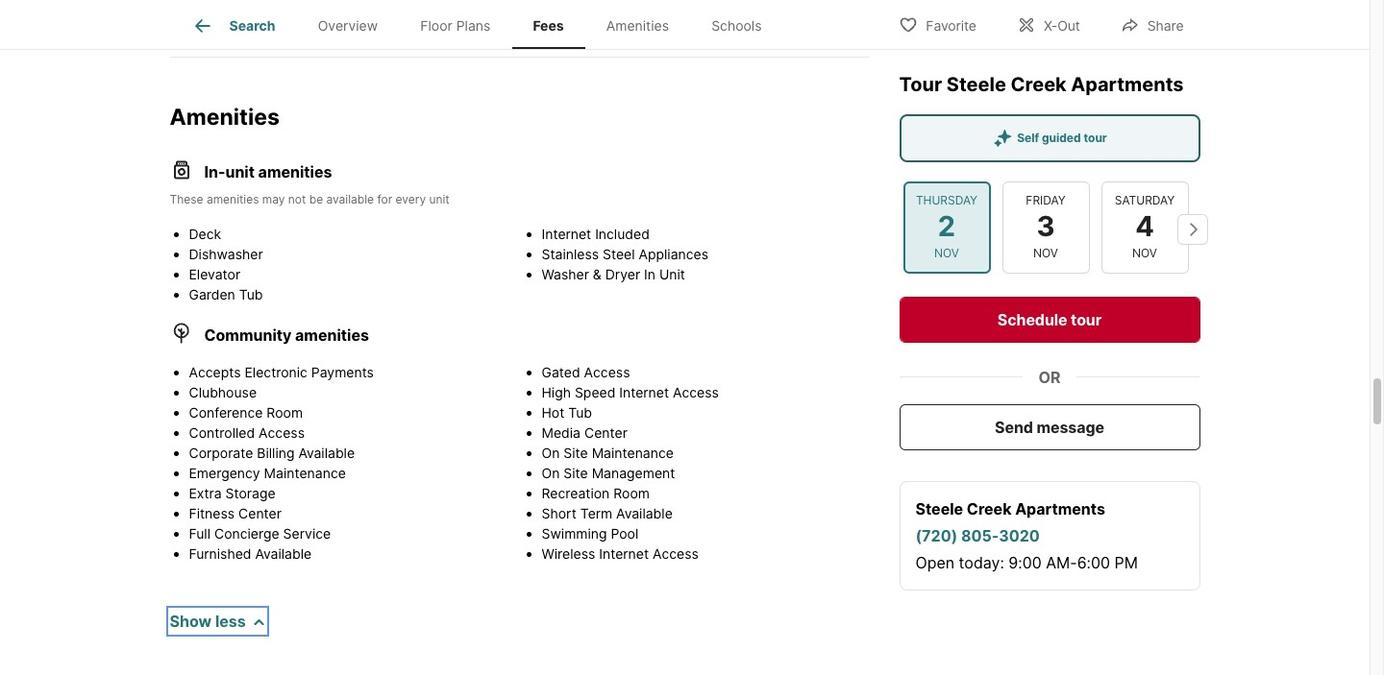 Task type: describe. For each thing, give the bounding box(es) containing it.
steele inside 'steele creek apartments (720) 805-3020 open today: 9:00 am-6:00 pm'
[[915, 499, 963, 518]]

self guided tour
[[1017, 130, 1107, 144]]

nov for 2
[[934, 245, 959, 260]]

less
[[215, 612, 246, 631]]

creek inside 'steele creek apartments (720) 805-3020 open today: 9:00 am-6:00 pm'
[[967, 499, 1012, 518]]

saturday 4 nov
[[1115, 193, 1175, 260]]

2
[[938, 209, 955, 243]]

self
[[1017, 130, 1039, 144]]

(720) 805-3020 link
[[915, 526, 1040, 545]]

tour steele creek apartments
[[899, 72, 1184, 95]]

hot
[[542, 405, 564, 421]]

tab list containing search
[[170, 0, 798, 49]]

floor plans
[[420, 18, 490, 34]]

0 vertical spatial amenities
[[258, 162, 332, 182]]

gated access high speed internet access hot tub media center on site maintenance on site management recreation room short term available swimming pool wireless internet access
[[542, 364, 719, 562]]

3020
[[999, 526, 1040, 545]]

tub inside gated access high speed internet access hot tub media center on site maintenance on site management recreation room short term available swimming pool wireless internet access
[[568, 405, 592, 421]]

service
[[283, 526, 331, 542]]

be
[[309, 192, 323, 207]]

gated
[[542, 364, 580, 381]]

steel
[[603, 246, 635, 262]]

elevator
[[189, 266, 240, 283]]

schedule
[[997, 309, 1067, 329]]

amenities tab
[[585, 3, 690, 49]]

or
[[1038, 367, 1061, 386]]

share button
[[1104, 4, 1200, 44]]

tour inside option
[[1084, 130, 1107, 144]]

room inside "accepts electronic payments clubhouse conference room controlled access corporate billing available emergency maintenance extra storage fitness center full concierge service furnished available"
[[267, 405, 303, 421]]

term
[[580, 506, 612, 522]]

saturday
[[1115, 193, 1175, 207]]

today:
[[959, 553, 1004, 572]]

self guided tour option
[[899, 113, 1200, 161]]

0 vertical spatial steele
[[946, 72, 1006, 95]]

room inside gated access high speed internet access hot tub media center on site maintenance on site management recreation room short term available swimming pool wireless internet access
[[613, 485, 650, 502]]

these
[[170, 192, 203, 207]]

send message
[[995, 417, 1104, 436]]

am-
[[1046, 553, 1077, 572]]

schedule tour button
[[899, 296, 1200, 342]]

short
[[542, 506, 577, 522]]

1 site from the top
[[563, 445, 588, 461]]

show
[[170, 612, 212, 631]]

clubhouse
[[189, 384, 257, 401]]

open
[[915, 553, 955, 572]]

0 horizontal spatial amenities
[[170, 104, 280, 131]]

management
[[592, 465, 675, 482]]

nov for 4
[[1132, 245, 1157, 260]]

fees
[[533, 18, 564, 34]]

maintenance for center
[[592, 445, 674, 461]]

controlled
[[189, 425, 255, 441]]

available inside gated access high speed internet access hot tub media center on site maintenance on site management recreation room short term available swimming pool wireless internet access
[[616, 506, 673, 522]]

x-out button
[[1000, 4, 1096, 44]]

these amenities may not be available for every unit
[[170, 192, 449, 207]]

show less button
[[170, 610, 265, 633]]

in-unit amenities
[[204, 162, 332, 182]]

message
[[1037, 417, 1104, 436]]

in-
[[204, 162, 225, 182]]

amenities for community
[[295, 326, 369, 345]]

4
[[1135, 209, 1154, 243]]

stainless
[[542, 246, 599, 262]]

amenities inside amenities tab
[[606, 18, 669, 34]]

thursday 2 nov
[[916, 193, 978, 260]]

fitness
[[189, 506, 235, 522]]

community
[[204, 326, 292, 345]]

swimming
[[542, 526, 607, 542]]

speed
[[575, 384, 615, 401]]

in
[[644, 266, 655, 283]]

floor plans tab
[[399, 3, 512, 49]]

garden
[[189, 286, 235, 303]]

media
[[542, 425, 581, 441]]

floor
[[420, 18, 452, 34]]

accepts electronic payments clubhouse conference room controlled access corporate billing available emergency maintenance extra storage fitness center full concierge service furnished available
[[189, 364, 374, 562]]

805-
[[961, 526, 999, 545]]

every
[[396, 192, 426, 207]]

internet included stainless steel appliances washer & dryer in unit
[[542, 226, 708, 283]]

conference
[[189, 405, 263, 421]]

corporate
[[189, 445, 253, 461]]

available
[[326, 192, 374, 207]]

amenities for these
[[207, 192, 259, 207]]



Task type: vqa. For each thing, say whether or not it's contained in the screenshot.
These amenities may not be available for every unit
yes



Task type: locate. For each thing, give the bounding box(es) containing it.
2 nov from the left
[[1033, 245, 1058, 260]]

full
[[189, 526, 211, 542]]

3 nov from the left
[[1132, 245, 1157, 260]]

1 vertical spatial amenities
[[207, 192, 259, 207]]

nov
[[934, 245, 959, 260], [1033, 245, 1058, 260], [1132, 245, 1157, 260]]

1 horizontal spatial tub
[[568, 405, 592, 421]]

storage
[[225, 485, 276, 502]]

maintenance inside "accepts electronic payments clubhouse conference room controlled access corporate billing available emergency maintenance extra storage fitness center full concierge service furnished available"
[[264, 465, 346, 482]]

billing
[[257, 445, 295, 461]]

internet down pool
[[599, 546, 649, 562]]

1 vertical spatial tour
[[1071, 309, 1102, 329]]

friday 3 nov
[[1026, 193, 1066, 260]]

center
[[584, 425, 627, 441], [238, 506, 282, 522]]

2 horizontal spatial nov
[[1132, 245, 1157, 260]]

3
[[1037, 209, 1055, 243]]

favorite button
[[883, 4, 993, 44]]

tab list
[[170, 0, 798, 49]]

maintenance down billing
[[264, 465, 346, 482]]

overview tab
[[297, 3, 399, 49]]

nov inside saturday 4 nov
[[1132, 245, 1157, 260]]

0 vertical spatial on
[[542, 445, 560, 461]]

tour
[[1084, 130, 1107, 144], [1071, 309, 1102, 329]]

deck dishwasher elevator garden tub
[[189, 226, 263, 303]]

1 vertical spatial apartments
[[1015, 499, 1105, 518]]

guided
[[1042, 130, 1081, 144]]

0 vertical spatial internet
[[542, 226, 591, 242]]

apartments down share button
[[1071, 72, 1184, 95]]

1 vertical spatial maintenance
[[264, 465, 346, 482]]

maintenance inside gated access high speed internet access hot tub media center on site maintenance on site management recreation room short term available swimming pool wireless internet access
[[592, 445, 674, 461]]

1 vertical spatial available
[[616, 506, 673, 522]]

schools
[[711, 18, 762, 34]]

available
[[298, 445, 355, 461], [616, 506, 673, 522], [255, 546, 312, 562]]

furnished
[[189, 546, 251, 562]]

wireless
[[542, 546, 595, 562]]

tub
[[239, 286, 263, 303], [568, 405, 592, 421]]

nov down "4"
[[1132, 245, 1157, 260]]

1 horizontal spatial maintenance
[[592, 445, 674, 461]]

site down media
[[563, 445, 588, 461]]

tour right schedule
[[1071, 309, 1102, 329]]

1 nov from the left
[[934, 245, 959, 260]]

thursday
[[916, 193, 978, 207]]

share
[[1147, 17, 1184, 33]]

0 horizontal spatial center
[[238, 506, 282, 522]]

steele creek apartments (720) 805-3020 open today: 9:00 am-6:00 pm
[[915, 499, 1138, 572]]

high
[[542, 384, 571, 401]]

0 vertical spatial apartments
[[1071, 72, 1184, 95]]

0 vertical spatial room
[[267, 405, 303, 421]]

access inside "accepts electronic payments clubhouse conference room controlled access corporate billing available emergency maintenance extra storage fitness center full concierge service furnished available"
[[259, 425, 305, 441]]

out
[[1057, 17, 1080, 33]]

electronic
[[245, 364, 307, 381]]

1 vertical spatial on
[[542, 465, 560, 482]]

favorite
[[926, 17, 976, 33]]

overview
[[318, 18, 378, 34]]

&
[[593, 266, 601, 283]]

steele up the (720)
[[915, 499, 963, 518]]

1 vertical spatial site
[[563, 465, 588, 482]]

0 horizontal spatial tub
[[239, 286, 263, 303]]

friday
[[1026, 193, 1066, 207]]

amenities up the payments
[[295, 326, 369, 345]]

0 vertical spatial tour
[[1084, 130, 1107, 144]]

0 horizontal spatial unit
[[225, 162, 255, 182]]

1 horizontal spatial room
[[613, 485, 650, 502]]

amenities up "in-"
[[170, 104, 280, 131]]

search
[[229, 18, 275, 34]]

center inside "accepts electronic payments clubhouse conference room controlled access corporate billing available emergency maintenance extra storage fitness center full concierge service furnished available"
[[238, 506, 282, 522]]

included
[[595, 226, 650, 242]]

2 vertical spatial amenities
[[295, 326, 369, 345]]

room down electronic
[[267, 405, 303, 421]]

1 vertical spatial unit
[[429, 192, 449, 207]]

amenities down "in-"
[[207, 192, 259, 207]]

on up "recreation"
[[542, 465, 560, 482]]

2 vertical spatial internet
[[599, 546, 649, 562]]

amenities up not
[[258, 162, 332, 182]]

0 vertical spatial amenities
[[606, 18, 669, 34]]

1 vertical spatial room
[[613, 485, 650, 502]]

2 site from the top
[[563, 465, 588, 482]]

(720)
[[915, 526, 957, 545]]

0 vertical spatial site
[[563, 445, 588, 461]]

internet right the speed
[[619, 384, 669, 401]]

center inside gated access high speed internet access hot tub media center on site maintenance on site management recreation room short term available swimming pool wireless internet access
[[584, 425, 627, 441]]

6:00
[[1077, 553, 1110, 572]]

1 vertical spatial internet
[[619, 384, 669, 401]]

schools tab
[[690, 3, 783, 49]]

appliances
[[639, 246, 708, 262]]

tub down the speed
[[568, 405, 592, 421]]

x-out
[[1044, 17, 1080, 33]]

room
[[267, 405, 303, 421], [613, 485, 650, 502]]

1 vertical spatial amenities
[[170, 104, 280, 131]]

0 vertical spatial maintenance
[[592, 445, 674, 461]]

1 horizontal spatial amenities
[[606, 18, 669, 34]]

1 horizontal spatial unit
[[429, 192, 449, 207]]

internet up stainless at the top left
[[542, 226, 591, 242]]

send message button
[[899, 404, 1200, 450]]

washer
[[542, 266, 589, 283]]

0 horizontal spatial maintenance
[[264, 465, 346, 482]]

2 on from the top
[[542, 465, 560, 482]]

center down the speed
[[584, 425, 627, 441]]

amenities
[[606, 18, 669, 34], [170, 104, 280, 131]]

1 horizontal spatial nov
[[1033, 245, 1058, 260]]

2 vertical spatial available
[[255, 546, 312, 562]]

0 vertical spatial unit
[[225, 162, 255, 182]]

tour
[[899, 72, 942, 95]]

on
[[542, 445, 560, 461], [542, 465, 560, 482]]

amenities right fees tab
[[606, 18, 669, 34]]

nov inside friday 3 nov
[[1033, 245, 1058, 260]]

available right billing
[[298, 445, 355, 461]]

search link
[[191, 14, 275, 37]]

tub inside deck dishwasher elevator garden tub
[[239, 286, 263, 303]]

room down management
[[613, 485, 650, 502]]

extra
[[189, 485, 222, 502]]

center down 'storage'
[[238, 506, 282, 522]]

self guided tour list box
[[899, 113, 1200, 161]]

tub right garden
[[239, 286, 263, 303]]

plans
[[456, 18, 490, 34]]

schedule tour
[[997, 309, 1102, 329]]

emergency
[[189, 465, 260, 482]]

send
[[995, 417, 1033, 436]]

available up pool
[[616, 506, 673, 522]]

creek up 805-
[[967, 499, 1012, 518]]

nov down 2
[[934, 245, 959, 260]]

community amenities
[[204, 326, 369, 345]]

apartments inside 'steele creek apartments (720) 805-3020 open today: 9:00 am-6:00 pm'
[[1015, 499, 1105, 518]]

may
[[262, 192, 285, 207]]

1 on from the top
[[542, 445, 560, 461]]

x-
[[1044, 17, 1057, 33]]

tour inside button
[[1071, 309, 1102, 329]]

show less
[[170, 612, 246, 631]]

fees tab
[[512, 3, 585, 49]]

on down media
[[542, 445, 560, 461]]

tour right 'guided'
[[1084, 130, 1107, 144]]

0 vertical spatial tub
[[239, 286, 263, 303]]

available down service
[[255, 546, 312, 562]]

1 vertical spatial tub
[[568, 405, 592, 421]]

apartments up 3020
[[1015, 499, 1105, 518]]

not
[[288, 192, 306, 207]]

1 vertical spatial steele
[[915, 499, 963, 518]]

1 vertical spatial center
[[238, 506, 282, 522]]

9:00
[[1009, 553, 1042, 572]]

payments
[[311, 364, 374, 381]]

1 vertical spatial creek
[[967, 499, 1012, 518]]

nov down 3
[[1033, 245, 1058, 260]]

site up "recreation"
[[563, 465, 588, 482]]

nov for 3
[[1033, 245, 1058, 260]]

next image
[[1177, 213, 1208, 244]]

steele right tour
[[946, 72, 1006, 95]]

site
[[563, 445, 588, 461], [563, 465, 588, 482]]

maintenance for billing
[[264, 465, 346, 482]]

internet inside internet included stainless steel appliances washer & dryer in unit
[[542, 226, 591, 242]]

1 horizontal spatial center
[[584, 425, 627, 441]]

unit
[[659, 266, 685, 283]]

amenities
[[258, 162, 332, 182], [207, 192, 259, 207], [295, 326, 369, 345]]

concierge
[[214, 526, 279, 542]]

0 horizontal spatial nov
[[934, 245, 959, 260]]

0 horizontal spatial room
[[267, 405, 303, 421]]

apartments
[[1071, 72, 1184, 95], [1015, 499, 1105, 518]]

recreation
[[542, 485, 610, 502]]

for
[[377, 192, 392, 207]]

nov inside thursday 2 nov
[[934, 245, 959, 260]]

maintenance up management
[[592, 445, 674, 461]]

dishwasher
[[189, 246, 263, 262]]

dryer
[[605, 266, 640, 283]]

deck
[[189, 226, 221, 242]]

creek up 'self'
[[1011, 72, 1067, 95]]

accepts
[[189, 364, 241, 381]]

0 vertical spatial center
[[584, 425, 627, 441]]

0 vertical spatial creek
[[1011, 72, 1067, 95]]

0 vertical spatial available
[[298, 445, 355, 461]]



